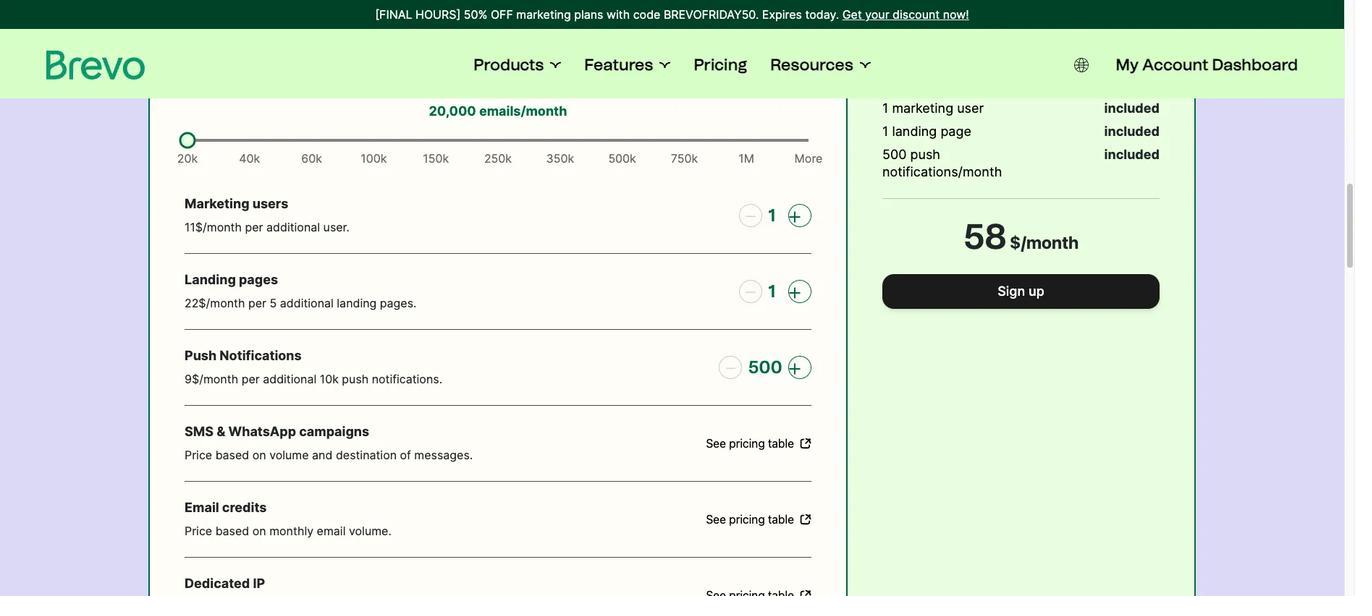 Task type: vqa. For each thing, say whether or not it's contained in the screenshot.
22$/Month Per 5 Additional Landing Pages.
yes



Task type: locate. For each thing, give the bounding box(es) containing it.
1 see pricing table from the top
[[706, 437, 795, 451]]

expires
[[763, 7, 803, 22]]

$/month for 58
[[1010, 233, 1079, 253]]

0 vertical spatial see
[[706, 437, 726, 451]]

see pricing table for email credits
[[706, 514, 795, 527]]

sign
[[998, 284, 1026, 299]]

brevofriday50.
[[664, 7, 759, 22]]

see
[[706, 437, 726, 451], [706, 514, 726, 527]]

per
[[245, 220, 263, 235], [248, 296, 267, 311], [242, 372, 260, 387]]

included
[[1105, 101, 1160, 116], [1105, 124, 1160, 139], [1105, 147, 1160, 162]]

on down "whatsapp"
[[253, 448, 266, 463]]

[final hours] 50% off marketing plans with code brevofriday50. expires today. get your discount now!
[[375, 7, 970, 22]]

brevo image
[[46, 51, 145, 80]]

2 pricing from the top
[[729, 514, 765, 527]]

on
[[253, 448, 266, 463], [253, 524, 266, 539]]

additional for 500
[[263, 372, 317, 387]]

volume
[[278, 49, 324, 64], [270, 448, 309, 463]]

[final
[[375, 7, 413, 22]]

1 horizontal spatial 500
[[883, 147, 907, 162]]

additional down notifications
[[263, 372, 317, 387]]

email left 'volume.'
[[317, 524, 346, 539]]

email right monthly
[[240, 49, 275, 64]]

email
[[185, 501, 219, 516]]

landing
[[893, 124, 938, 139], [337, 296, 377, 311]]

0 vertical spatial additional
[[267, 220, 320, 235]]

notifications/month
[[883, 164, 1003, 180]]

0 vertical spatial $/month
[[1105, 54, 1160, 70]]

1 vertical spatial based
[[216, 524, 249, 539]]

0 vertical spatial — button
[[740, 204, 763, 227]]

1
[[883, 101, 889, 116], [883, 124, 889, 139], [769, 205, 776, 226], [769, 281, 776, 302]]

transactional)
[[412, 49, 502, 64]]

2 see pricing table from the top
[[706, 514, 795, 527]]

1 vertical spatial per
[[248, 296, 267, 311]]

user
[[958, 101, 985, 116]]

1 pricing from the top
[[729, 437, 765, 451]]

150k
[[423, 151, 449, 166]]

1 see pricing table link from the top
[[706, 435, 812, 453]]

$/month down the my
[[1105, 78, 1160, 93]]

sign up
[[998, 284, 1045, 299]]

see pricing table
[[706, 437, 795, 451], [706, 514, 795, 527]]

2 vertical spatial $/month
[[1010, 233, 1079, 253]]

&
[[401, 49, 409, 64], [217, 424, 226, 440]]

1 vertical spatial $/month
[[1105, 78, 1160, 93]]

marketing
[[517, 7, 571, 22], [893, 101, 954, 116]]

1 vertical spatial see pricing table
[[706, 514, 795, 527]]

landing
[[185, 272, 236, 288]]

additional right 5
[[280, 296, 334, 311]]

features link
[[585, 55, 671, 75]]

0 vertical spatial marketing
[[517, 7, 571, 22]]

0 vertical spatial pricing
[[729, 437, 765, 451]]

page
[[941, 124, 972, 139]]

2 see pricing table link from the top
[[706, 511, 812, 529]]

per for notifications
[[242, 372, 260, 387]]

see pricing table link for sms & whatsapp campaigns
[[706, 435, 812, 453]]

0 horizontal spatial email
[[240, 49, 275, 64]]

1 horizontal spatial push
[[911, 147, 941, 162]]

20k
[[177, 151, 198, 166]]

based down "whatsapp"
[[216, 448, 249, 463]]

2 vertical spatial — button
[[720, 356, 743, 380]]

0 vertical spatial landing
[[893, 124, 938, 139]]

1 vertical spatial landing
[[337, 296, 377, 311]]

2 based from the top
[[216, 524, 249, 539]]

based down email credits
[[216, 524, 249, 539]]

— for pages
[[746, 285, 756, 298]]

2 table from the top
[[768, 514, 795, 527]]

0 vertical spatial email
[[240, 49, 275, 64]]

2 on from the top
[[253, 524, 266, 539]]

$/month for 44
[[1105, 54, 1160, 70]]

1 based from the top
[[216, 448, 249, 463]]

marketing up 1 landing page
[[893, 101, 954, 116]]

0 horizontal spatial 500
[[749, 357, 783, 378]]

1 vertical spatial see pricing table link
[[706, 511, 812, 529]]

20,000
[[429, 104, 476, 119]]

monthly email volume (marketing & transactional)
[[185, 49, 502, 64]]

price down sms
[[185, 448, 212, 463]]

price for email
[[185, 524, 212, 539]]

500
[[883, 147, 907, 162], [749, 357, 783, 378]]

0 vertical spatial see pricing table link
[[706, 435, 812, 453]]

750k
[[671, 151, 698, 166]]

2 see from the top
[[706, 514, 726, 527]]

1 marketing user
[[883, 101, 985, 116]]

notifications
[[220, 348, 302, 364]]

on down credits
[[253, 524, 266, 539]]

0 vertical spatial included
[[1105, 101, 1160, 116]]

per down push notifications
[[242, 372, 260, 387]]

dashboard
[[1213, 55, 1299, 75]]

1 vertical spatial 500
[[749, 357, 783, 378]]

price for sms
[[185, 448, 212, 463]]

0 vertical spatial table
[[768, 437, 795, 451]]

1 vertical spatial pricing
[[729, 514, 765, 527]]

features
[[585, 55, 654, 75]]

2 price from the top
[[185, 524, 212, 539]]

0 vertical spatial on
[[253, 448, 266, 463]]

0 vertical spatial see pricing table
[[706, 437, 795, 451]]

marketing right off on the top left of the page
[[517, 7, 571, 22]]

0 horizontal spatial landing
[[337, 296, 377, 311]]

landing down 1 marketing user
[[893, 124, 938, 139]]

1 included from the top
[[1105, 101, 1160, 116]]

see pricing table link for email credits
[[706, 511, 812, 529]]

0 vertical spatial push
[[911, 147, 941, 162]]

0 horizontal spatial push
[[342, 372, 369, 387]]

2 vertical spatial additional
[[263, 372, 317, 387]]

whatsapp
[[229, 424, 296, 440]]

see pricing table link
[[706, 435, 812, 453], [706, 511, 812, 529]]

with
[[607, 7, 630, 22]]

products
[[474, 55, 544, 75]]

1 vertical spatial —
[[746, 285, 756, 298]]

11$/month per additional user.
[[185, 220, 350, 235]]

price down email
[[185, 524, 212, 539]]

—
[[746, 209, 756, 222], [746, 285, 756, 298], [726, 361, 736, 374]]

500 for 500
[[749, 357, 783, 378]]

1 vertical spatial see
[[706, 514, 726, 527]]

landing left pages.
[[337, 296, 377, 311]]

marketing
[[185, 196, 250, 212]]

of
[[400, 448, 411, 463]]

1 table from the top
[[768, 437, 795, 451]]

per down users
[[245, 220, 263, 235]]

— for notifications
[[726, 361, 736, 374]]

(marketing
[[327, 49, 398, 64]]

2 vertical spatial per
[[242, 372, 260, 387]]

push
[[911, 147, 941, 162], [342, 372, 369, 387]]

push right 10k
[[342, 372, 369, 387]]

250k
[[485, 151, 512, 166]]

1 see from the top
[[706, 437, 726, 451]]

email credits
[[185, 501, 267, 516]]

3 included from the top
[[1105, 147, 1160, 162]]

& right "(marketing"
[[401, 49, 409, 64]]

0 horizontal spatial &
[[217, 424, 226, 440]]

pages.
[[380, 296, 417, 311]]

landing pages
[[185, 272, 278, 288]]

0 vertical spatial based
[[216, 448, 249, 463]]

1 vertical spatial — button
[[740, 280, 763, 303]]

2 vertical spatial included
[[1105, 147, 1160, 162]]

$/month for 14
[[1105, 78, 1160, 93]]

1 vertical spatial price
[[185, 524, 212, 539]]

0 vertical spatial price
[[185, 448, 212, 463]]

$/month inside "58 $/month"
[[1010, 233, 1079, 253]]

push down 1 landing page
[[911, 147, 941, 162]]

1 on from the top
[[253, 448, 266, 463]]

9$/month per additional 10k push notifications.
[[185, 372, 443, 387]]

products link
[[474, 55, 562, 75]]

volume down sms & whatsapp campaigns
[[270, 448, 309, 463]]

per left 5
[[248, 296, 267, 311]]

pricing slider desktop slider
[[179, 132, 196, 149]]

1 vertical spatial included
[[1105, 124, 1160, 139]]

500 inside 500        push notifications/month
[[883, 147, 907, 162]]

2 included from the top
[[1105, 124, 1160, 139]]

1 horizontal spatial email
[[317, 524, 346, 539]]

$/month up up
[[1010, 233, 1079, 253]]

0 vertical spatial per
[[245, 220, 263, 235]]

1 vertical spatial table
[[768, 514, 795, 527]]

additional for 1
[[267, 220, 320, 235]]

2 vertical spatial —
[[726, 361, 736, 374]]

1 horizontal spatial marketing
[[893, 101, 954, 116]]

1 vertical spatial on
[[253, 524, 266, 539]]

push notifications
[[185, 348, 302, 364]]

volume left "(marketing"
[[278, 49, 324, 64]]

& right sms
[[217, 424, 226, 440]]

1 price from the top
[[185, 448, 212, 463]]

0 vertical spatial 500
[[883, 147, 907, 162]]

1 vertical spatial email
[[317, 524, 346, 539]]

20,000 emails/month
[[429, 104, 568, 119]]

per for users
[[245, 220, 263, 235]]

$/month up 14 $/month
[[1105, 54, 1160, 70]]

pricing
[[729, 437, 765, 451], [729, 514, 765, 527]]

1 horizontal spatial &
[[401, 49, 409, 64]]

table
[[768, 437, 795, 451], [768, 514, 795, 527]]

additional down users
[[267, 220, 320, 235]]

22$/month per 5 additional landing pages.
[[185, 296, 417, 311]]

0 vertical spatial —
[[746, 209, 756, 222]]

1 vertical spatial &
[[217, 424, 226, 440]]

— button for marketing users
[[740, 204, 763, 227]]

pages
[[239, 272, 278, 288]]



Task type: describe. For each thing, give the bounding box(es) containing it.
11$/month
[[185, 220, 242, 235]]

44
[[1085, 54, 1102, 70]]

58 $/month
[[964, 216, 1079, 258]]

monthly
[[270, 524, 314, 539]]

14
[[1087, 78, 1102, 93]]

sign up button
[[883, 275, 1160, 309]]

resources link
[[771, 55, 871, 75]]

table for sms & whatsapp campaigns
[[768, 437, 795, 451]]

pricing for email credits
[[729, 514, 765, 527]]

button image
[[1075, 58, 1089, 72]]

plan
[[1028, 1, 1103, 43]]

on for &
[[253, 448, 266, 463]]

40k
[[239, 151, 260, 166]]

get your discount now! link
[[843, 6, 970, 23]]

44 $/month
[[1085, 54, 1160, 70]]

included for 1 landing page
[[1105, 124, 1160, 139]]

account
[[1143, 55, 1209, 75]]

0 vertical spatial volume
[[278, 49, 324, 64]]

1m
[[739, 151, 755, 166]]

up
[[1029, 284, 1045, 299]]

notifications.
[[372, 372, 443, 387]]

see pricing table for sms & whatsapp campaigns
[[706, 437, 795, 451]]

resources
[[771, 55, 854, 75]]

— for users
[[746, 209, 756, 222]]

— button for landing pages
[[740, 280, 763, 303]]

user.
[[323, 220, 350, 235]]

1 horizontal spatial landing
[[893, 124, 938, 139]]

messages.
[[415, 448, 473, 463]]

emails/month
[[479, 104, 568, 119]]

1 landing page
[[883, 124, 972, 139]]

— button for push notifications
[[720, 356, 743, 380]]

0 horizontal spatial marketing
[[517, 7, 571, 22]]

my account dashboard
[[1117, 55, 1299, 75]]

volume.
[[349, 524, 392, 539]]

on for credits
[[253, 524, 266, 539]]

get
[[843, 7, 862, 22]]

credits
[[222, 501, 267, 516]]

marketing users
[[185, 196, 288, 212]]

10k
[[320, 372, 339, 387]]

campaigns
[[299, 424, 369, 440]]

pricing link
[[694, 55, 748, 75]]

22$/month
[[185, 296, 245, 311]]

code
[[634, 7, 661, 22]]

dedicated
[[185, 577, 250, 592]]

your
[[866, 7, 890, 22]]

and
[[312, 448, 333, 463]]

1 vertical spatial push
[[342, 372, 369, 387]]

my
[[1117, 55, 1139, 75]]

today.
[[806, 7, 840, 22]]

off
[[491, 7, 513, 22]]

see for sms & whatsapp campaigns
[[706, 437, 726, 451]]

plans
[[574, 7, 604, 22]]

ip
[[253, 577, 265, 592]]

500 for 500        push notifications/month
[[883, 147, 907, 162]]

500        push notifications/month
[[883, 147, 1003, 180]]

your plan
[[941, 1, 1103, 43]]

sms & whatsapp campaigns
[[185, 424, 369, 440]]

discount
[[893, 7, 940, 22]]

now!
[[944, 7, 970, 22]]

see for email credits
[[706, 514, 726, 527]]

more
[[795, 151, 823, 166]]

based for credits
[[216, 524, 249, 539]]

sms
[[185, 424, 214, 440]]

push inside 500        push notifications/month
[[911, 147, 941, 162]]

pricing
[[694, 55, 748, 75]]

1 vertical spatial marketing
[[893, 101, 954, 116]]

pricing for sms & whatsapp campaigns
[[729, 437, 765, 451]]

price based on monthly email volume.
[[185, 524, 392, 539]]

price based on volume and destination of messages.
[[185, 448, 473, 463]]

users
[[253, 196, 288, 212]]

14 $/month
[[1087, 78, 1160, 93]]

monthly
[[185, 49, 237, 64]]

per for pages
[[248, 296, 267, 311]]

my account dashboard link
[[1117, 55, 1299, 75]]

hours]
[[416, 7, 461, 22]]

50%
[[464, 7, 488, 22]]

9$/month
[[185, 372, 238, 387]]

1 vertical spatial additional
[[280, 296, 334, 311]]

1 vertical spatial volume
[[270, 448, 309, 463]]

60k
[[302, 151, 322, 166]]

500k
[[609, 151, 637, 166]]

based for &
[[216, 448, 249, 463]]

included for 1 marketing user
[[1105, 101, 1160, 116]]

5
[[270, 296, 277, 311]]

table for email credits
[[768, 514, 795, 527]]

100k
[[361, 151, 387, 166]]

dedicated ip
[[185, 577, 265, 592]]

58
[[964, 216, 1007, 258]]

350k
[[546, 151, 574, 166]]

push
[[185, 348, 217, 364]]

included for 500        push notifications/month
[[1105, 147, 1160, 162]]

your
[[941, 1, 1019, 43]]

0 vertical spatial &
[[401, 49, 409, 64]]



